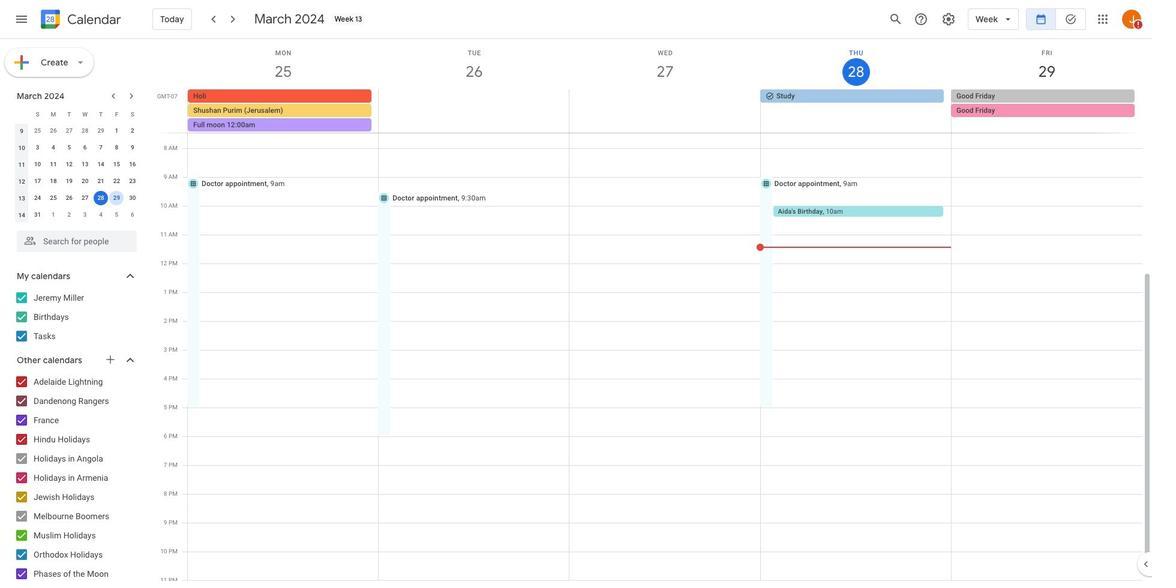 Task type: locate. For each thing, give the bounding box(es) containing it.
column header inside "march 2024" grid
[[14, 106, 30, 122]]

february 25 element
[[30, 124, 45, 138]]

cell
[[188, 89, 379, 133], [379, 89, 570, 133], [570, 89, 761, 133], [952, 89, 1142, 133], [93, 190, 109, 207], [109, 190, 125, 207]]

11 element
[[46, 157, 61, 172]]

heading
[[65, 12, 121, 27]]

19 element
[[62, 174, 76, 189]]

my calendars list
[[2, 288, 149, 346]]

10 element
[[30, 157, 45, 172]]

february 28 element
[[78, 124, 92, 138]]

grid
[[154, 39, 1153, 581]]

april 6 element
[[125, 208, 140, 222]]

2 element
[[125, 124, 140, 138]]

row
[[182, 89, 1153, 133], [14, 106, 140, 122], [14, 122, 140, 139], [14, 139, 140, 156], [14, 156, 140, 173], [14, 173, 140, 190], [14, 190, 140, 207], [14, 207, 140, 223]]

column header
[[14, 106, 30, 122]]

9 element
[[125, 140, 140, 155]]

row group
[[14, 122, 140, 223]]

calendar element
[[38, 7, 121, 34]]

april 3 element
[[78, 208, 92, 222]]

march 2024 grid
[[11, 106, 140, 223]]

23 element
[[125, 174, 140, 189]]

26 element
[[62, 191, 76, 205]]

30 element
[[125, 191, 140, 205]]

31 element
[[30, 208, 45, 222]]

21 element
[[94, 174, 108, 189]]

None search field
[[0, 226, 149, 252]]

29 element
[[110, 191, 124, 205]]

main drawer image
[[14, 12, 29, 26]]

22 element
[[110, 174, 124, 189]]

6 element
[[78, 140, 92, 155]]

february 29 element
[[94, 124, 108, 138]]

heading inside calendar element
[[65, 12, 121, 27]]



Task type: describe. For each thing, give the bounding box(es) containing it.
other calendars list
[[2, 372, 149, 581]]

16 element
[[125, 157, 140, 172]]

7 element
[[94, 140, 108, 155]]

row group inside "march 2024" grid
[[14, 122, 140, 223]]

25 element
[[46, 191, 61, 205]]

april 4 element
[[94, 208, 108, 222]]

28, today element
[[94, 191, 108, 205]]

1 element
[[110, 124, 124, 138]]

14 element
[[94, 157, 108, 172]]

settings menu image
[[942, 12, 956, 26]]

24 element
[[30, 191, 45, 205]]

27 element
[[78, 191, 92, 205]]

3 element
[[30, 140, 45, 155]]

Search for people text field
[[24, 231, 130, 252]]

april 2 element
[[62, 208, 76, 222]]

12 element
[[62, 157, 76, 172]]

18 element
[[46, 174, 61, 189]]

15 element
[[110, 157, 124, 172]]

5 element
[[62, 140, 76, 155]]

add other calendars image
[[104, 354, 116, 366]]

13 element
[[78, 157, 92, 172]]

20 element
[[78, 174, 92, 189]]

april 1 element
[[46, 208, 61, 222]]

17 element
[[30, 174, 45, 189]]

8 element
[[110, 140, 124, 155]]

4 element
[[46, 140, 61, 155]]

april 5 element
[[110, 208, 124, 222]]

february 26 element
[[46, 124, 61, 138]]

february 27 element
[[62, 124, 76, 138]]



Task type: vqa. For each thing, say whether or not it's contained in the screenshot.
bottom calendars
no



